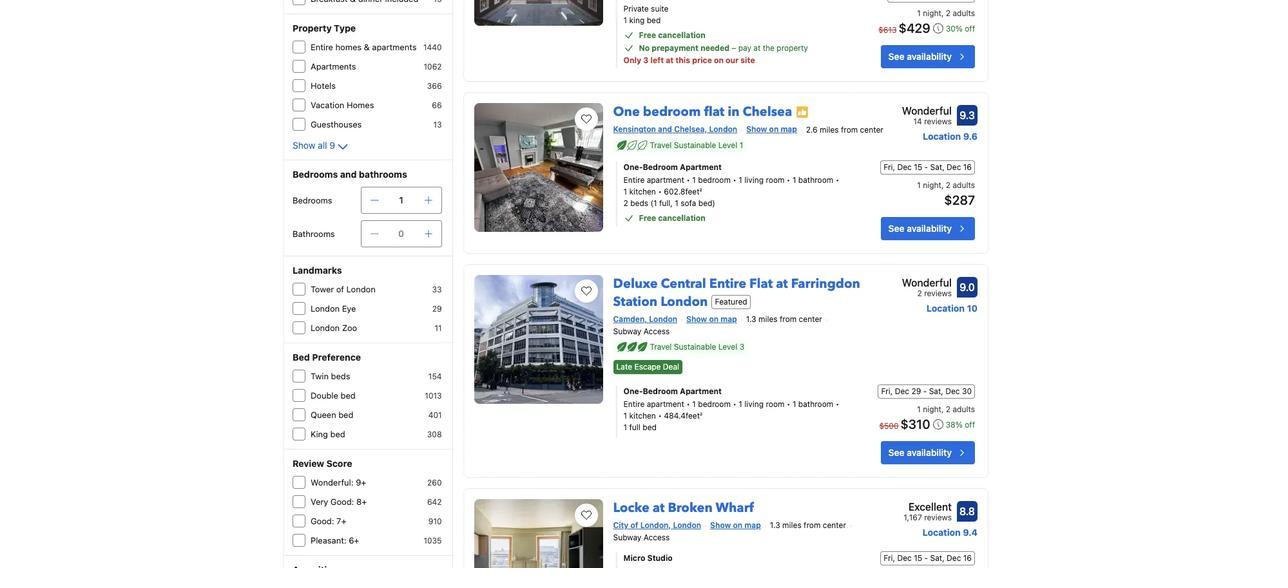 Task type: describe. For each thing, give the bounding box(es) containing it.
deluxe
[[614, 275, 658, 292]]

king
[[311, 429, 328, 440]]

bathroom inside one-bedroom apartment entire apartment • 1 bedroom • 1 living room • 1 bathroom • 1 kitchen • 484.4feet² 1 full bed
[[799, 400, 834, 409]]

location for deluxe central entire flat at farringdon station london
[[927, 303, 965, 314]]

landmarks
[[293, 265, 342, 276]]

bed inside one-bedroom apartment entire apartment • 1 bedroom • 1 living room • 1 bathroom • 1 kitchen • 484.4feet² 1 full bed
[[643, 423, 657, 432]]

- for one-bedroom apartment link associated with fri, dec 29 - sat, dec 30
[[924, 387, 927, 396]]

off for $429
[[965, 24, 976, 33]]

subway for excellent
[[614, 533, 642, 543]]

2 see availability from the top
[[889, 223, 952, 234]]

0 horizontal spatial 29
[[432, 304, 442, 314]]

access for wonderful
[[644, 327, 670, 337]]

1 15 from the top
[[914, 162, 923, 172]]

access for excellent
[[644, 533, 670, 543]]

1 night , 2 adults for $310
[[918, 405, 976, 414]]

apartment for one-bedroom apartment
[[680, 162, 722, 172]]

room inside entire apartment • 1 bedroom • 1 living room • 1 bathroom • 1 kitchen • 602.8feet² 2 beds (1 full, 1 sofa bed)
[[766, 175, 785, 185]]

escape
[[635, 362, 661, 372]]

–
[[732, 43, 737, 53]]

zoo
[[342, 323, 357, 333]]

2 vertical spatial location
[[923, 527, 961, 538]]

2 see from the top
[[889, 223, 905, 234]]

this property is part of our preferred partner program. it's committed to providing excellent service and good value. it'll pay us a higher commission if you make a booking. image
[[796, 106, 809, 119]]

room inside one-bedroom apartment entire apartment • 1 bedroom • 1 living room • 1 bathroom • 1 kitchen • 484.4feet² 1 full bed
[[766, 400, 785, 409]]

2 vertical spatial -
[[925, 554, 929, 564]]

wonderful: 9+
[[311, 478, 367, 488]]

micro studio
[[624, 554, 673, 564]]

our
[[726, 55, 739, 65]]

602.8feet²
[[664, 187, 703, 196]]

private
[[624, 4, 649, 14]]

locke at broken wharf link
[[614, 494, 754, 517]]

one-bedroom apartment link for fri, dec 15 - sat, dec 16
[[624, 162, 842, 173]]

living inside entire apartment • 1 bedroom • 1 living room • 1 bathroom • 1 kitchen • 602.8feet² 2 beds (1 full, 1 sofa bed)
[[745, 175, 764, 185]]

2 fri, dec 15 - sat, dec 16 from the top
[[884, 554, 972, 564]]

2 vertical spatial show on map
[[711, 521, 761, 530]]

center for wonderful
[[799, 315, 823, 325]]

map for chelsea
[[781, 124, 798, 134]]

see availability for $310
[[889, 447, 952, 458]]

twin beds
[[311, 371, 350, 382]]

2 inside 1 night , 2 adults $287
[[946, 180, 951, 190]]

adults for $429
[[953, 8, 976, 18]]

camden, london
[[614, 314, 678, 324]]

london down flat
[[710, 124, 738, 134]]

needed
[[701, 43, 730, 53]]

bathrooms
[[293, 229, 335, 239]]

bathroom inside entire apartment • 1 bedroom • 1 living room • 1 bathroom • 1 kitchen • 602.8feet² 2 beds (1 full, 1 sofa bed)
[[799, 175, 834, 185]]

1 vertical spatial sat,
[[930, 387, 944, 396]]

good: 7+
[[311, 516, 347, 527]]

484.4feet²
[[664, 411, 703, 421]]

locke
[[614, 499, 650, 517]]

hotels
[[311, 81, 336, 91]]

travel for central
[[650, 343, 672, 352]]

locke at broken wharf image
[[474, 499, 603, 569]]

farringdon
[[792, 275, 861, 292]]

bedroom inside one-bedroom apartment entire apartment • 1 bedroom • 1 living room • 1 bathroom • 1 kitchen • 484.4feet² 1 full bed
[[699, 400, 731, 409]]

wharf
[[716, 499, 754, 517]]

free cancellation for apartment
[[639, 213, 706, 223]]

7+
[[337, 516, 347, 527]]

micro studio link
[[624, 553, 842, 565]]

adults inside 1 night , 2 adults $287
[[953, 180, 976, 190]]

cancellation for suite
[[659, 30, 706, 40]]

prepayment
[[652, 43, 699, 53]]

from for excellent
[[804, 521, 821, 531]]

review
[[293, 458, 324, 469]]

deluxe central entire flat at farringdon station london image
[[474, 275, 603, 404]]

london down london eye
[[311, 323, 340, 333]]

vacation
[[311, 100, 345, 110]]

bed preference
[[293, 352, 361, 363]]

only 3 left at this price on our site
[[624, 55, 756, 65]]

wonderful for one bedroom flat in chelsea
[[902, 105, 952, 117]]

see for $429
[[889, 51, 905, 62]]

night for $310
[[923, 405, 942, 414]]

&
[[364, 42, 370, 52]]

and for bedrooms
[[340, 169, 357, 180]]

bedroom inside entire apartment • 1 bedroom • 1 living room • 1 bathroom • 1 kitchen • 602.8feet² 2 beds (1 full, 1 sofa bed)
[[699, 175, 731, 185]]

0 vertical spatial good:
[[331, 497, 354, 507]]

night for $429
[[923, 8, 942, 18]]

2 vertical spatial sat,
[[931, 554, 945, 564]]

show for 9.3
[[747, 124, 768, 134]]

site
[[741, 55, 756, 65]]

on down needed
[[714, 55, 724, 65]]

1 horizontal spatial 29
[[912, 387, 922, 396]]

level for entire
[[719, 343, 738, 352]]

homes
[[336, 42, 362, 52]]

adults for $310
[[953, 405, 976, 414]]

0 vertical spatial sat,
[[931, 162, 945, 172]]

1.3 miles from center subway access for excellent
[[614, 521, 847, 543]]

deluxe central entire flat at farringdon station london link
[[614, 270, 861, 311]]

38% off
[[946, 420, 976, 430]]

1 night , 2 adults $287
[[918, 180, 976, 207]]

1 inside private suite 1 king bed
[[624, 16, 627, 25]]

kitchen inside one-bedroom apartment entire apartment • 1 bedroom • 1 living room • 1 bathroom • 1 kitchen • 484.4feet² 1 full bed
[[630, 411, 656, 421]]

401
[[429, 411, 442, 420]]

one-bedroom apartment link for fri, dec 29 - sat, dec 30
[[624, 386, 842, 398]]

show all 9
[[293, 140, 335, 151]]

260
[[428, 478, 442, 488]]

very
[[311, 497, 328, 507]]

night inside 1 night , 2 adults $287
[[923, 180, 942, 190]]

this property is part of our preferred partner program. it's committed to providing excellent service and good value. it'll pay us a higher commission if you make a booking. image
[[796, 106, 809, 119]]

show inside "dropdown button"
[[293, 140, 316, 151]]

city of london, london
[[614, 521, 702, 530]]

type
[[334, 23, 356, 34]]

location for one bedroom flat in chelsea
[[923, 131, 962, 142]]

1 16 from the top
[[964, 162, 972, 172]]

on for 9.0
[[710, 314, 719, 324]]

dec down 1,167
[[898, 554, 912, 564]]

twin
[[311, 371, 329, 382]]

travel for bedroom
[[650, 140, 672, 150]]

one-bedroom apartment entire apartment • 1 bedroom • 1 living room • 1 bathroom • 1 kitchen • 484.4feet² 1 full bed
[[624, 387, 840, 432]]

scored 9.0 element
[[958, 277, 978, 298]]

bed
[[293, 352, 310, 363]]

9
[[330, 140, 335, 151]]

1.3 for excellent
[[770, 521, 781, 531]]

on for 9.3
[[770, 124, 779, 134]]

see availability link for $310
[[881, 441, 976, 465]]

double bed
[[311, 391, 356, 401]]

1035
[[424, 536, 442, 546]]

wonderful element for one bedroom flat in chelsea
[[902, 103, 952, 118]]

bedroom inside "one bedroom flat in chelsea" link
[[643, 103, 701, 120]]

2 see availability link from the top
[[881, 217, 976, 240]]

free cancellation for suite
[[639, 30, 706, 40]]

fri, for fri, dec 15 - sat, dec 16's one-bedroom apartment link
[[884, 162, 896, 172]]

location 10
[[927, 303, 978, 314]]

fri, dec 29 - sat, dec 30
[[882, 387, 972, 396]]

one- for one-bedroom apartment
[[624, 162, 643, 172]]

1 vertical spatial beds
[[331, 371, 350, 382]]

2 horizontal spatial center
[[861, 125, 884, 135]]

1 vertical spatial 3
[[740, 343, 745, 352]]

dec up 1 night , 2 adults $287 on the right of page
[[947, 162, 962, 172]]

, inside 1 night , 2 adults $287
[[942, 180, 944, 190]]

154
[[429, 372, 442, 382]]

private suite 1 king bed
[[624, 4, 669, 25]]

featured
[[715, 297, 748, 307]]

entire down property type
[[311, 42, 333, 52]]

, for $429
[[942, 8, 944, 18]]

$287
[[945, 193, 976, 207]]

deluxe central entire flat at farringdon station london
[[614, 275, 861, 311]]

dec down location 9.4
[[947, 554, 962, 564]]

of for tower
[[336, 284, 344, 295]]

0 vertical spatial miles
[[820, 125, 839, 135]]

very good: 8+
[[311, 497, 367, 507]]

see availability for $429
[[889, 51, 952, 62]]

london,
[[641, 521, 671, 530]]

bed for double bed
[[341, 391, 356, 401]]

apartment inside one-bedroom apartment entire apartment • 1 bedroom • 1 living room • 1 bathroom • 1 kitchen • 484.4feet² 1 full bed
[[647, 400, 685, 409]]

dec up $310
[[895, 387, 910, 396]]

30
[[963, 387, 972, 396]]

travel sustainable level 1
[[650, 140, 744, 150]]

free for 2 beds (1 full, 1 sofa bed)
[[639, 213, 657, 223]]

$500
[[880, 421, 899, 431]]

living inside one-bedroom apartment entire apartment • 1 bedroom • 1 living room • 1 bathroom • 1 kitchen • 484.4feet² 1 full bed
[[745, 400, 764, 409]]

miles for excellent
[[783, 521, 802, 531]]

london down station
[[650, 314, 678, 324]]

kitchen inside entire apartment • 1 bedroom • 1 living room • 1 bathroom • 1 kitchen • 602.8feet² 2 beds (1 full, 1 sofa bed)
[[630, 187, 656, 196]]

on for 8.8
[[733, 521, 743, 530]]

all
[[318, 140, 327, 151]]

1 inside 1 night , 2 adults $287
[[918, 180, 921, 190]]

9.0
[[960, 282, 975, 293]]

2 vertical spatial map
[[745, 521, 761, 530]]

one-bedroom apartment
[[624, 162, 722, 172]]

preference
[[312, 352, 361, 363]]

london down tower
[[311, 304, 340, 314]]

excellent
[[909, 501, 952, 513]]

free for 1 king bed
[[639, 30, 657, 40]]

fri, for one-bedroom apartment link associated with fri, dec 29 - sat, dec 30
[[882, 387, 893, 396]]

14
[[914, 117, 923, 126]]

central
[[661, 275, 707, 292]]

9.4
[[964, 527, 978, 538]]



Task type: vqa. For each thing, say whether or not it's contained in the screenshot.
the Fri,
yes



Task type: locate. For each thing, give the bounding box(es) containing it.
8+
[[357, 497, 367, 507]]

1 vertical spatial availability
[[907, 223, 952, 234]]

access down the city of london, london
[[644, 533, 670, 543]]

1 vertical spatial access
[[644, 533, 670, 543]]

subway for wonderful
[[614, 327, 642, 337]]

2 apartment from the top
[[680, 387, 722, 396]]

2 up $287
[[946, 180, 951, 190]]

0 vertical spatial bedroom
[[643, 162, 678, 172]]

1 subway from the top
[[614, 327, 642, 337]]

2 , from the top
[[942, 180, 944, 190]]

0 vertical spatial ,
[[942, 8, 944, 18]]

show left all
[[293, 140, 316, 151]]

at right left
[[666, 55, 674, 65]]

2 level from the top
[[719, 343, 738, 352]]

0 vertical spatial cancellation
[[659, 30, 706, 40]]

1 vertical spatial 16
[[964, 554, 972, 564]]

map
[[781, 124, 798, 134], [721, 314, 737, 324], [745, 521, 761, 530]]

0 horizontal spatial from
[[780, 315, 797, 325]]

1 kitchen from the top
[[630, 187, 656, 196]]

late escape deal
[[617, 362, 680, 372]]

sat,
[[931, 162, 945, 172], [930, 387, 944, 396], [931, 554, 945, 564]]

3 see from the top
[[889, 447, 905, 458]]

of for city
[[631, 521, 639, 530]]

show for 9.0
[[687, 314, 707, 324]]

deal
[[663, 362, 680, 372]]

1 vertical spatial 15
[[914, 554, 923, 564]]

1.3 down featured
[[746, 315, 757, 325]]

2 bedroom from the top
[[643, 387, 678, 396]]

beds inside entire apartment • 1 bedroom • 1 living room • 1 bathroom • 1 kitchen • 602.8feet² 2 beds (1 full, 1 sofa bed)
[[631, 198, 649, 208]]

availability down $310
[[907, 447, 952, 458]]

2 travel from the top
[[650, 343, 672, 352]]

0 vertical spatial wonderful
[[902, 105, 952, 117]]

29 down 33
[[432, 304, 442, 314]]

apartments
[[372, 42, 417, 52]]

1.3 miles from center subway access for wonderful
[[614, 315, 823, 337]]

2 living from the top
[[745, 400, 764, 409]]

0 vertical spatial level
[[719, 140, 738, 150]]

city
[[614, 521, 629, 530]]

1 1 night , 2 adults from the top
[[918, 8, 976, 18]]

15 down 1,167
[[914, 554, 923, 564]]

1 wonderful element from the top
[[902, 103, 952, 118]]

- down location 9.4
[[925, 554, 929, 564]]

1 horizontal spatial map
[[745, 521, 761, 530]]

1 vertical spatial fri, dec 15 - sat, dec 16
[[884, 554, 972, 564]]

one bedroom flat in chelsea
[[614, 103, 793, 120]]

2 availability from the top
[[907, 223, 952, 234]]

off for $310
[[965, 420, 976, 430]]

good:
[[331, 497, 354, 507], [311, 516, 334, 527]]

queen bed
[[311, 410, 354, 420]]

center for excellent
[[823, 521, 847, 531]]

one-bedroom apartment link up 484.4feet²
[[624, 386, 842, 398]]

0 vertical spatial kitchen
[[630, 187, 656, 196]]

bedroom up bed)
[[699, 175, 731, 185]]

0 vertical spatial adults
[[953, 8, 976, 18]]

apartment
[[647, 175, 685, 185], [647, 400, 685, 409]]

tower of london
[[311, 284, 376, 295]]

1 horizontal spatial beds
[[631, 198, 649, 208]]

3 left left
[[644, 55, 649, 65]]

1 vertical spatial adults
[[953, 180, 976, 190]]

2 vertical spatial bedroom
[[699, 400, 731, 409]]

1 vertical spatial cancellation
[[659, 213, 706, 223]]

bed)
[[699, 198, 716, 208]]

and for kensington
[[658, 124, 673, 134]]

show on map for entire
[[687, 314, 737, 324]]

8.8
[[960, 506, 976, 518]]

1 vertical spatial kitchen
[[630, 411, 656, 421]]

bedrooms and bathrooms
[[293, 169, 407, 180]]

0 horizontal spatial and
[[340, 169, 357, 180]]

1 bathroom from the top
[[799, 175, 834, 185]]

2 free from the top
[[639, 213, 657, 223]]

3 night from the top
[[923, 405, 942, 414]]

1 vertical spatial and
[[340, 169, 357, 180]]

2 cancellation from the top
[[659, 213, 706, 223]]

1 off from the top
[[965, 24, 976, 33]]

london inside the deluxe central entire flat at farringdon station london
[[661, 293, 708, 311]]

3 reviews from the top
[[925, 513, 952, 523]]

free cancellation up prepayment
[[639, 30, 706, 40]]

1 vertical spatial ,
[[942, 180, 944, 190]]

0 vertical spatial bedrooms
[[293, 169, 338, 180]]

pleasant:
[[311, 536, 347, 546]]

2 horizontal spatial from
[[841, 125, 858, 135]]

of right city
[[631, 521, 639, 530]]

33
[[432, 285, 442, 295]]

0 vertical spatial 1.3 miles from center subway access
[[614, 315, 823, 337]]

bedroom up 484.4feet²
[[699, 400, 731, 409]]

fri, dec 15 - sat, dec 16 up 1 night , 2 adults $287 on the right of page
[[884, 162, 972, 172]]

one- down kensington
[[624, 162, 643, 172]]

double
[[311, 391, 339, 401]]

2 vertical spatial center
[[823, 521, 847, 531]]

of right tower
[[336, 284, 344, 295]]

1 adults from the top
[[953, 8, 976, 18]]

chelsea
[[743, 103, 793, 120]]

show
[[747, 124, 768, 134], [293, 140, 316, 151], [687, 314, 707, 324], [711, 521, 731, 530]]

1 living from the top
[[745, 175, 764, 185]]

show down wharf
[[711, 521, 731, 530]]

1 one-bedroom apartment link from the top
[[624, 162, 842, 173]]

2 bedrooms from the top
[[293, 195, 332, 206]]

0 vertical spatial beds
[[631, 198, 649, 208]]

16 down 9.6
[[964, 162, 972, 172]]

availability for $429
[[907, 51, 952, 62]]

wonderful 2 reviews
[[902, 277, 952, 298]]

1 see availability link from the top
[[881, 45, 976, 68]]

1 vertical spatial off
[[965, 420, 976, 430]]

2 sustainable from the top
[[674, 343, 717, 352]]

location 9.6
[[923, 131, 978, 142]]

2 vertical spatial adults
[[953, 405, 976, 414]]

1 apartment from the top
[[680, 162, 722, 172]]

free up no
[[639, 30, 657, 40]]

london down central
[[661, 293, 708, 311]]

apartment up 484.4feet²
[[647, 400, 685, 409]]

reviews up location 9.4
[[925, 513, 952, 523]]

entire inside entire apartment • 1 bedroom • 1 living room • 1 bathroom • 1 kitchen • 602.8feet² 2 beds (1 full, 1 sofa bed)
[[624, 175, 645, 185]]

show on map down wharf
[[711, 521, 761, 530]]

2 one- from the top
[[624, 387, 643, 396]]

sustainable for bedroom
[[674, 140, 717, 150]]

1.3 miles from center subway access down featured
[[614, 315, 823, 337]]

1 vertical spatial bedrooms
[[293, 195, 332, 206]]

from for wonderful
[[780, 315, 797, 325]]

property
[[777, 43, 809, 53]]

the
[[763, 43, 775, 53]]

2 16 from the top
[[964, 554, 972, 564]]

0 vertical spatial access
[[644, 327, 670, 337]]

night down location 9.6
[[923, 180, 942, 190]]

bedroom for one-bedroom apartment
[[643, 162, 678, 172]]

property
[[293, 23, 332, 34]]

1 vertical spatial reviews
[[925, 289, 952, 298]]

see availability down $310
[[889, 447, 952, 458]]

0 vertical spatial fri, dec 15 - sat, dec 16
[[884, 162, 972, 172]]

1 cancellation from the top
[[659, 30, 706, 40]]

0 vertical spatial room
[[766, 175, 785, 185]]

show for 8.8
[[711, 521, 731, 530]]

at
[[754, 43, 761, 53], [666, 55, 674, 65], [776, 275, 788, 292], [653, 499, 665, 517]]

2 subway from the top
[[614, 533, 642, 543]]

2 reviews from the top
[[925, 289, 952, 298]]

38%
[[946, 420, 963, 430]]

1 one- from the top
[[624, 162, 643, 172]]

1 vertical spatial location
[[927, 303, 965, 314]]

1 1.3 miles from center subway access from the top
[[614, 315, 823, 337]]

16 down 9.4
[[964, 554, 972, 564]]

station
[[614, 293, 658, 311]]

dec left 30
[[946, 387, 960, 396]]

2 1.3 miles from center subway access from the top
[[614, 521, 847, 543]]

sat, down location 9.4
[[931, 554, 945, 564]]

1
[[918, 8, 921, 18], [624, 16, 627, 25], [740, 140, 744, 150], [693, 175, 696, 185], [739, 175, 743, 185], [793, 175, 797, 185], [918, 180, 921, 190], [624, 187, 627, 196], [399, 195, 404, 206], [675, 198, 679, 208], [693, 400, 696, 409], [739, 400, 743, 409], [793, 400, 797, 409], [918, 405, 921, 414], [624, 411, 627, 421], [624, 423, 627, 432]]

availability for $310
[[907, 447, 952, 458]]

wonderful for deluxe central entire flat at farringdon station london
[[902, 277, 952, 289]]

wonderful element
[[902, 103, 952, 118], [902, 275, 952, 291]]

2 vertical spatial from
[[804, 521, 821, 531]]

1 wonderful from the top
[[902, 105, 952, 117]]

cancellation up prepayment
[[659, 30, 706, 40]]

show on map down chelsea
[[747, 124, 798, 134]]

1 vertical spatial from
[[780, 315, 797, 325]]

2 bathroom from the top
[[799, 400, 834, 409]]

1 vertical spatial 1.3 miles from center subway access
[[614, 521, 847, 543]]

, for $310
[[942, 405, 944, 414]]

0 vertical spatial 1.3
[[746, 315, 757, 325]]

1 vertical spatial level
[[719, 343, 738, 352]]

29 up $310
[[912, 387, 922, 396]]

2 wonderful element from the top
[[902, 275, 952, 291]]

366
[[427, 81, 442, 91]]

1 free from the top
[[639, 30, 657, 40]]

apartment for one-bedroom apartment entire apartment • 1 bedroom • 1 living room • 1 bathroom • 1 kitchen • 484.4feet² 1 full bed
[[680, 387, 722, 396]]

1 horizontal spatial and
[[658, 124, 673, 134]]

sustainable for central
[[674, 343, 717, 352]]

miles for wonderful
[[759, 315, 778, 325]]

2 adults from the top
[[953, 180, 976, 190]]

excellent element
[[904, 499, 952, 515]]

cancellation
[[659, 30, 706, 40], [659, 213, 706, 223]]

subway down camden,
[[614, 327, 642, 337]]

subway
[[614, 327, 642, 337], [614, 533, 642, 543]]

reviews up location 9.6
[[925, 117, 952, 126]]

one- inside one-bedroom apartment entire apartment • 1 bedroom • 1 living room • 1 bathroom • 1 kitchen • 484.4feet² 1 full bed
[[624, 387, 643, 396]]

wonderful element for deluxe central entire flat at farringdon station london
[[902, 275, 952, 291]]

1 free cancellation from the top
[[639, 30, 706, 40]]

2 vertical spatial fri,
[[884, 554, 896, 564]]

1 apartment from the top
[[647, 175, 685, 185]]

king
[[630, 16, 645, 25]]

apartment up 484.4feet²
[[680, 387, 722, 396]]

apartment down travel sustainable level 1 on the right top of the page
[[680, 162, 722, 172]]

2 one-bedroom apartment link from the top
[[624, 386, 842, 398]]

bedroom inside one-bedroom apartment link
[[643, 162, 678, 172]]

reviews for one bedroom flat in chelsea
[[925, 117, 952, 126]]

2 horizontal spatial miles
[[820, 125, 839, 135]]

2 apartment from the top
[[647, 400, 685, 409]]

0 horizontal spatial miles
[[759, 315, 778, 325]]

at left the
[[754, 43, 761, 53]]

2 vertical spatial ,
[[942, 405, 944, 414]]

0 vertical spatial apartment
[[647, 175, 685, 185]]

0 vertical spatial night
[[923, 8, 942, 18]]

king bed
[[311, 429, 345, 440]]

show on map for flat
[[747, 124, 798, 134]]

1.3 for wonderful
[[746, 315, 757, 325]]

3 adults from the top
[[953, 405, 976, 414]]

bedrooms for bedrooms and bathrooms
[[293, 169, 338, 180]]

apartment down one-bedroom apartment
[[647, 175, 685, 185]]

- up $310
[[924, 387, 927, 396]]

bed right queen
[[339, 410, 354, 420]]

1.3 miles from center subway access
[[614, 315, 823, 337], [614, 521, 847, 543]]

london
[[710, 124, 738, 134], [347, 284, 376, 295], [661, 293, 708, 311], [311, 304, 340, 314], [650, 314, 678, 324], [311, 323, 340, 333], [673, 521, 702, 530]]

sat, left 30
[[930, 387, 944, 396]]

11
[[435, 324, 442, 333]]

see availability link down 1 night , 2 adults $287 on the right of page
[[881, 217, 976, 240]]

2 up 30%
[[946, 8, 951, 18]]

london up the eye
[[347, 284, 376, 295]]

level down featured
[[719, 343, 738, 352]]

16
[[964, 162, 972, 172], [964, 554, 972, 564]]

at right flat
[[776, 275, 788, 292]]

sustainable down 'chelsea,'
[[674, 140, 717, 150]]

location left 10
[[927, 303, 965, 314]]

vacation homes
[[311, 100, 374, 110]]

on down chelsea
[[770, 124, 779, 134]]

1 reviews from the top
[[925, 117, 952, 126]]

travel sustainable level 3
[[650, 343, 745, 352]]

1 fri, dec 15 - sat, dec 16 from the top
[[884, 162, 972, 172]]

location down the "wonderful 14 reviews"
[[923, 131, 962, 142]]

map down wharf
[[745, 521, 761, 530]]

1 horizontal spatial of
[[631, 521, 639, 530]]

0 vertical spatial see availability
[[889, 51, 952, 62]]

0 vertical spatial of
[[336, 284, 344, 295]]

see availability down $429
[[889, 51, 952, 62]]

2 vertical spatial night
[[923, 405, 942, 414]]

0 horizontal spatial 3
[[644, 55, 649, 65]]

1.3 miles from center subway access down wharf
[[614, 521, 847, 543]]

excellent 1,167 reviews
[[904, 501, 952, 523]]

1 vertical spatial one-bedroom apartment link
[[624, 386, 842, 398]]

0 vertical spatial subway
[[614, 327, 642, 337]]

1 vertical spatial -
[[924, 387, 927, 396]]

on down wharf
[[733, 521, 743, 530]]

and left bathrooms
[[340, 169, 357, 180]]

1 see availability from the top
[[889, 51, 952, 62]]

availability down $429
[[907, 51, 952, 62]]

no
[[639, 43, 650, 53]]

1 vertical spatial wonderful
[[902, 277, 952, 289]]

3 see availability link from the top
[[881, 441, 976, 465]]

0 vertical spatial 3
[[644, 55, 649, 65]]

3 see availability from the top
[[889, 447, 952, 458]]

apartment inside one-bedroom apartment entire apartment • 1 bedroom • 1 living room • 1 bathroom • 1 kitchen • 484.4feet² 1 full bed
[[680, 387, 722, 396]]

2 off from the top
[[965, 420, 976, 430]]

1.3 up micro studio link
[[770, 521, 781, 531]]

map for at
[[721, 314, 737, 324]]

3
[[644, 55, 649, 65], [740, 343, 745, 352]]

2 15 from the top
[[914, 554, 923, 564]]

center
[[861, 125, 884, 135], [799, 315, 823, 325], [823, 521, 847, 531]]

free cancellation down full,
[[639, 213, 706, 223]]

1062
[[424, 62, 442, 72]]

2 vertical spatial see availability
[[889, 447, 952, 458]]

beds left (1 at the top right
[[631, 198, 649, 208]]

apartment inside entire apartment • 1 bedroom • 1 living room • 1 bathroom • 1 kitchen • 602.8feet² 2 beds (1 full, 1 sofa bed)
[[647, 175, 685, 185]]

0 vertical spatial living
[[745, 175, 764, 185]]

bathrooms
[[359, 169, 407, 180]]

see availability link
[[881, 45, 976, 68], [881, 217, 976, 240], [881, 441, 976, 465]]

entire inside one-bedroom apartment entire apartment • 1 bedroom • 1 living room • 1 bathroom • 1 kitchen • 484.4feet² 1 full bed
[[624, 400, 645, 409]]

1 vertical spatial miles
[[759, 315, 778, 325]]

1013
[[425, 391, 442, 401]]

0 vertical spatial apartment
[[680, 162, 722, 172]]

left
[[651, 55, 664, 65]]

13
[[434, 120, 442, 130]]

dec down the "wonderful 14 reviews"
[[898, 162, 912, 172]]

kensington
[[614, 124, 656, 134]]

micro
[[624, 554, 646, 564]]

wonderful element up location 9.6
[[902, 103, 952, 118]]

2 access from the top
[[644, 533, 670, 543]]

eye
[[342, 304, 356, 314]]

(1
[[651, 198, 657, 208]]

2 kitchen from the top
[[630, 411, 656, 421]]

see availability link down $429
[[881, 45, 976, 68]]

15 up 1 night , 2 adults $287 on the right of page
[[914, 162, 923, 172]]

0 vertical spatial one-
[[624, 162, 643, 172]]

night
[[923, 8, 942, 18], [923, 180, 942, 190], [923, 405, 942, 414]]

3 , from the top
[[942, 405, 944, 414]]

1 vertical spatial 1.3
[[770, 521, 781, 531]]

1 room from the top
[[766, 175, 785, 185]]

0 vertical spatial see availability link
[[881, 45, 976, 68]]

1 bedrooms from the top
[[293, 169, 338, 180]]

reviews for deluxe central entire flat at farringdon station london
[[925, 289, 952, 298]]

1 availability from the top
[[907, 51, 952, 62]]

1 vertical spatial map
[[721, 314, 737, 324]]

show all 9 button
[[293, 139, 351, 155]]

1 vertical spatial apartment
[[647, 400, 685, 409]]

entire up featured
[[710, 275, 747, 292]]

9.3
[[960, 109, 975, 121]]

$429
[[899, 20, 931, 35]]

free down (1 at the top right
[[639, 213, 657, 223]]

2
[[946, 8, 951, 18], [946, 180, 951, 190], [624, 198, 629, 208], [918, 289, 923, 298], [946, 405, 951, 414]]

2 horizontal spatial map
[[781, 124, 798, 134]]

1 night , 2 adults up 30%
[[918, 8, 976, 18]]

show on map down featured
[[687, 314, 737, 324]]

0 vertical spatial one-bedroom apartment link
[[624, 162, 842, 173]]

wonderful up location 9.6
[[902, 105, 952, 117]]

bedrooms for bedrooms
[[293, 195, 332, 206]]

2 inside entire apartment • 1 bedroom • 1 living room • 1 bathroom • 1 kitchen • 602.8feet² 2 beds (1 full, 1 sofa bed)
[[624, 198, 629, 208]]

- for fri, dec 15 - sat, dec 16's one-bedroom apartment link
[[925, 162, 929, 172]]

bedrooms up bathrooms
[[293, 195, 332, 206]]

cancellation for apartment
[[659, 213, 706, 223]]

•
[[687, 175, 691, 185], [733, 175, 737, 185], [787, 175, 791, 185], [836, 175, 840, 185], [659, 187, 662, 196], [687, 400, 691, 409], [733, 400, 737, 409], [787, 400, 791, 409], [836, 400, 840, 409], [659, 411, 662, 421]]

1 vertical spatial see availability
[[889, 223, 952, 234]]

wonderful up location 10
[[902, 277, 952, 289]]

reviews up location 10
[[925, 289, 952, 298]]

3 availability from the top
[[907, 447, 952, 458]]

scored 9.3 element
[[958, 105, 978, 126]]

sustainable
[[674, 140, 717, 150], [674, 343, 717, 352]]

1 night from the top
[[923, 8, 942, 18]]

1 vertical spatial bedroom
[[643, 387, 678, 396]]

0 vertical spatial free
[[639, 30, 657, 40]]

0
[[399, 228, 404, 239]]

1 vertical spatial good:
[[311, 516, 334, 527]]

2 1 night , 2 adults from the top
[[918, 405, 976, 414]]

1 sustainable from the top
[[674, 140, 717, 150]]

location 9.4
[[923, 527, 978, 538]]

night down "fri, dec 29 - sat, dec 30"
[[923, 405, 942, 414]]

reviews inside wonderful 2 reviews
[[925, 289, 952, 298]]

off right 38%
[[965, 420, 976, 430]]

property type
[[293, 23, 356, 34]]

1 vertical spatial center
[[799, 315, 823, 325]]

1 vertical spatial fri,
[[882, 387, 893, 396]]

1 vertical spatial travel
[[650, 343, 672, 352]]

1 vertical spatial 29
[[912, 387, 922, 396]]

2.6
[[807, 125, 818, 135]]

1 vertical spatial living
[[745, 400, 764, 409]]

one-
[[624, 162, 643, 172], [624, 387, 643, 396]]

bedroom inside one-bedroom apartment entire apartment • 1 bedroom • 1 living room • 1 bathroom • 1 kitchen • 484.4feet² 1 full bed
[[643, 387, 678, 396]]

2 night from the top
[[923, 180, 942, 190]]

show down chelsea
[[747, 124, 768, 134]]

1 vertical spatial 1 night , 2 adults
[[918, 405, 976, 414]]

$310
[[901, 417, 931, 432]]

1 vertical spatial subway
[[614, 533, 642, 543]]

bedroom up 602.8feet²
[[643, 162, 678, 172]]

30%
[[946, 24, 963, 33]]

2 free cancellation from the top
[[639, 213, 706, 223]]

at inside the deluxe central entire flat at farringdon station london
[[776, 275, 788, 292]]

1 travel from the top
[[650, 140, 672, 150]]

-
[[925, 162, 929, 172], [924, 387, 927, 396], [925, 554, 929, 564]]

see for $310
[[889, 447, 905, 458]]

bedroom down deal
[[643, 387, 678, 396]]

1 night , 2 adults for $429
[[918, 8, 976, 18]]

see availability link for $429
[[881, 45, 976, 68]]

0 vertical spatial reviews
[[925, 117, 952, 126]]

1 vertical spatial free cancellation
[[639, 213, 706, 223]]

entire inside the deluxe central entire flat at farringdon station london
[[710, 275, 747, 292]]

1 horizontal spatial from
[[804, 521, 821, 531]]

1 bedroom from the top
[[643, 162, 678, 172]]

2 wonderful from the top
[[902, 277, 952, 289]]

locke at broken wharf
[[614, 499, 754, 517]]

scored 8.8 element
[[958, 501, 978, 522]]

3 down featured
[[740, 343, 745, 352]]

1 vertical spatial room
[[766, 400, 785, 409]]

bed for king bed
[[330, 429, 345, 440]]

1 see from the top
[[889, 51, 905, 62]]

1 vertical spatial bathroom
[[799, 400, 834, 409]]

one- for one-bedroom apartment entire apartment • 1 bedroom • 1 living room • 1 bathroom • 1 kitchen • 484.4feet² 1 full bed
[[624, 387, 643, 396]]

sat, up 1 night , 2 adults $287 on the right of page
[[931, 162, 945, 172]]

fri, dec 15 - sat, dec 16 down location 9.4
[[884, 554, 972, 564]]

camden,
[[614, 314, 647, 324]]

0 horizontal spatial map
[[721, 314, 737, 324]]

2 room from the top
[[766, 400, 785, 409]]

level for flat
[[719, 140, 738, 150]]

location
[[923, 131, 962, 142], [927, 303, 965, 314], [923, 527, 961, 538]]

2 left 9.0
[[918, 289, 923, 298]]

0 vertical spatial wonderful element
[[902, 103, 952, 118]]

adults up $287
[[953, 180, 976, 190]]

1 vertical spatial see
[[889, 223, 905, 234]]

2 left (1 at the top right
[[624, 198, 629, 208]]

night up $429
[[923, 8, 942, 18]]

full
[[630, 423, 641, 432]]

2 inside wonderful 2 reviews
[[918, 289, 923, 298]]

2 up 38%
[[946, 405, 951, 414]]

pay
[[739, 43, 752, 53]]

0 vertical spatial location
[[923, 131, 962, 142]]

2 vertical spatial see availability link
[[881, 441, 976, 465]]

tower
[[311, 284, 334, 295]]

bed inside private suite 1 king bed
[[647, 16, 661, 25]]

0 vertical spatial 15
[[914, 162, 923, 172]]

bed for queen bed
[[339, 410, 354, 420]]

1 vertical spatial free
[[639, 213, 657, 223]]

kitchen up (1 at the top right
[[630, 187, 656, 196]]

london down broken in the bottom right of the page
[[673, 521, 702, 530]]

1 night , 2 adults up 38%
[[918, 405, 976, 414]]

living
[[745, 175, 764, 185], [745, 400, 764, 409]]

1 , from the top
[[942, 8, 944, 18]]

entire down one-bedroom apartment
[[624, 175, 645, 185]]

at up the city of london, london
[[653, 499, 665, 517]]

and left 'chelsea,'
[[658, 124, 673, 134]]

access
[[644, 327, 670, 337], [644, 533, 670, 543]]

1 vertical spatial see availability link
[[881, 217, 976, 240]]

one bedroom flat in chelsea image
[[474, 103, 603, 232]]

travel down kensington and chelsea, london
[[650, 140, 672, 150]]

london zoo
[[311, 323, 357, 333]]

1 level from the top
[[719, 140, 738, 150]]

0 vertical spatial 1 night , 2 adults
[[918, 8, 976, 18]]

bedroom for one-bedroom apartment entire apartment • 1 bedroom • 1 living room • 1 bathroom • 1 kitchen • 484.4feet² 1 full bed
[[643, 387, 678, 396]]

2 vertical spatial availability
[[907, 447, 952, 458]]

flat
[[704, 103, 725, 120]]

reviews inside the "wonderful 14 reviews"
[[925, 117, 952, 126]]

1 vertical spatial wonderful element
[[902, 275, 952, 291]]

1 access from the top
[[644, 327, 670, 337]]

reviews inside excellent 1,167 reviews
[[925, 513, 952, 523]]

wonderful
[[902, 105, 952, 117], [902, 277, 952, 289]]



